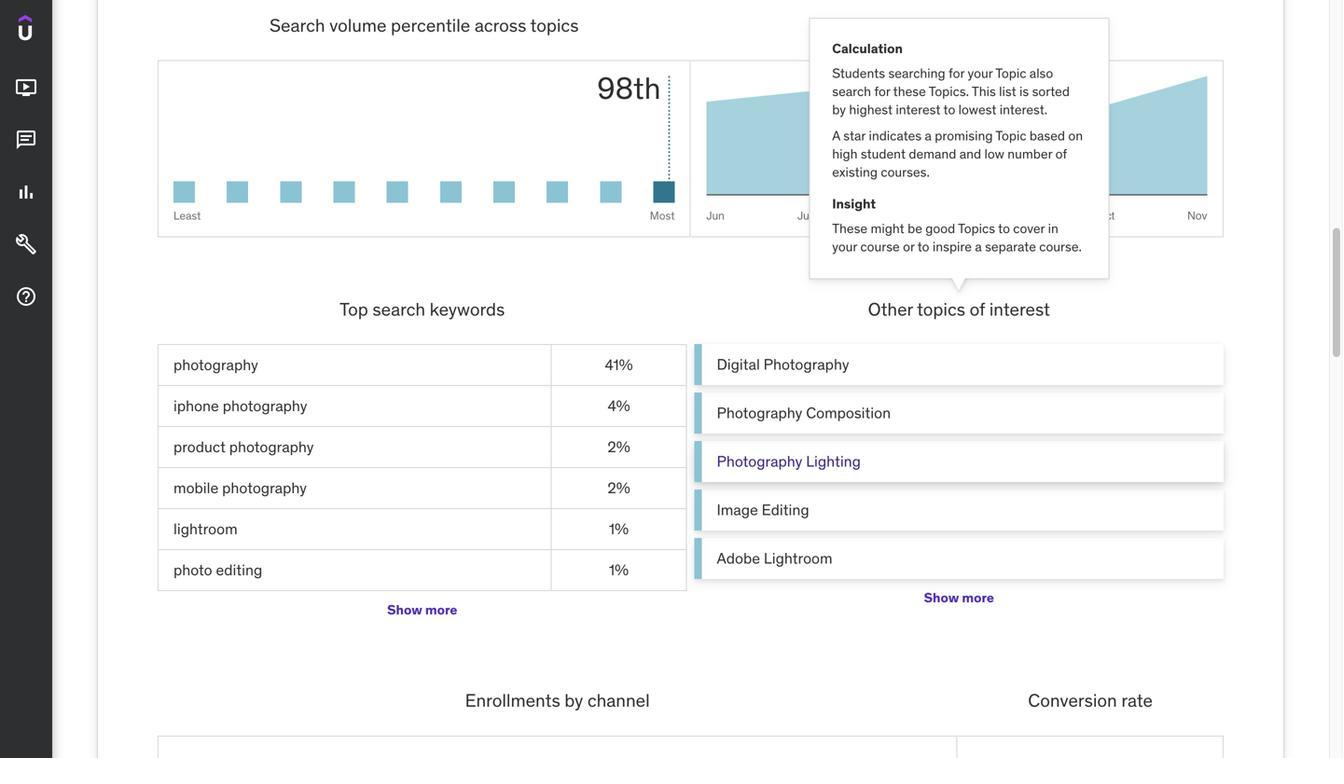 Task type: vqa. For each thing, say whether or not it's contained in the screenshot.
APP. to the left
no



Task type: describe. For each thing, give the bounding box(es) containing it.
2% for product photography
[[608, 438, 630, 457]]

top
[[340, 298, 368, 321]]

search volume percentile across topics
[[270, 14, 579, 36]]

4%
[[608, 397, 630, 416]]

mobile photography
[[174, 479, 307, 498]]

digital
[[717, 355, 760, 374]]

topics
[[958, 220, 996, 237]]

indicates
[[869, 127, 922, 144]]

a
[[833, 127, 841, 144]]

lighting
[[806, 452, 861, 471]]

image
[[717, 501, 758, 520]]

editing
[[216, 561, 262, 580]]

1 vertical spatial by
[[565, 690, 583, 712]]

adobe lightroom link
[[695, 539, 1224, 580]]

conversion rate
[[1029, 690, 1153, 712]]

product
[[174, 438, 226, 457]]

2 horizontal spatial to
[[999, 220, 1010, 237]]

show for topics
[[924, 589, 959, 606]]

0 horizontal spatial to
[[918, 238, 930, 255]]

show more button for search
[[387, 592, 458, 629]]

1 medium image from the top
[[15, 77, 37, 99]]

photography up iphone
[[174, 355, 258, 375]]

photo
[[174, 561, 212, 580]]

iphone photography
[[174, 397, 307, 416]]

1 vertical spatial topics
[[917, 298, 966, 321]]

image editing
[[717, 501, 810, 520]]

search for search volume trend
[[876, 14, 931, 36]]

41%
[[605, 355, 633, 375]]

inspire
[[933, 238, 972, 255]]

to inside calculation students searching for your topic also search for these topics. this list is sorted by highest interest to lowest interest. a star indicates a promising topic based on high student demand and low number of existing courses.
[[944, 101, 956, 118]]

show more for search
[[387, 602, 458, 618]]

is
[[1020, 83, 1029, 100]]

photography composition
[[717, 404, 891, 423]]

1% for lightroom
[[609, 520, 629, 539]]

courses.
[[881, 164, 930, 181]]

a inside calculation students searching for your topic also search for these topics. this list is sorted by highest interest to lowest interest. a star indicates a promising topic based on high student demand and low number of existing courses.
[[925, 127, 932, 144]]

photography inside digital photography link
[[764, 355, 850, 374]]

separate
[[985, 238, 1037, 255]]

show for search
[[387, 602, 422, 618]]

0 vertical spatial topics
[[531, 14, 579, 36]]

good
[[926, 220, 956, 237]]

1 medium image from the top
[[15, 129, 37, 151]]

low
[[985, 145, 1005, 162]]

1 topic from the top
[[996, 65, 1027, 82]]

might
[[871, 220, 905, 237]]

rate
[[1122, 690, 1153, 712]]

your inside calculation students searching for your topic also search for these topics. this list is sorted by highest interest to lowest interest. a star indicates a promising topic based on high student demand and low number of existing courses.
[[968, 65, 993, 82]]

adobe lightroom
[[717, 549, 833, 568]]

editing
[[762, 501, 810, 520]]

98th
[[597, 70, 661, 107]]

this
[[972, 83, 996, 100]]

photography composition link
[[695, 393, 1224, 434]]

enrollments
[[465, 690, 561, 712]]

insight
[[833, 196, 876, 212]]

other topics of interest
[[868, 298, 1051, 321]]

lightroom
[[764, 549, 833, 568]]

these
[[833, 220, 868, 237]]

course.
[[1040, 238, 1082, 255]]

search for search volume percentile across topics
[[270, 14, 325, 36]]

enrollments by channel
[[465, 690, 650, 712]]

photography for iphone
[[223, 397, 307, 416]]

photography for composition
[[717, 404, 803, 423]]

conversion
[[1029, 690, 1118, 712]]

calculation
[[833, 40, 903, 57]]

channel
[[588, 690, 650, 712]]

adobe
[[717, 549, 761, 568]]

also
[[1030, 65, 1054, 82]]

these
[[894, 83, 926, 100]]

1 horizontal spatial for
[[949, 65, 965, 82]]

students
[[833, 65, 886, 82]]

udemy image
[[19, 15, 104, 47]]

calculation students searching for your topic also search for these topics. this list is sorted by highest interest to lowest interest. a star indicates a promising topic based on high student demand and low number of existing courses.
[[833, 40, 1083, 181]]

photography for mobile
[[222, 479, 307, 498]]

interactive chart image
[[707, 76, 1208, 222]]

photography for product
[[229, 438, 314, 457]]

percentile
[[391, 14, 470, 36]]

1 vertical spatial of
[[970, 298, 985, 321]]

search volume trend
[[876, 14, 1039, 36]]

other
[[868, 298, 913, 321]]

more for keywords
[[425, 602, 458, 618]]



Task type: locate. For each thing, give the bounding box(es) containing it.
show
[[924, 589, 959, 606], [387, 602, 422, 618]]

0 horizontal spatial search
[[373, 298, 426, 321]]

volume left percentile
[[329, 14, 387, 36]]

0 horizontal spatial a
[[925, 127, 932, 144]]

highest
[[849, 101, 893, 118]]

medium image
[[15, 77, 37, 99], [15, 181, 37, 204]]

1 2% from the top
[[608, 438, 630, 457]]

0 vertical spatial topic
[[996, 65, 1027, 82]]

cover
[[1014, 220, 1045, 237]]

2 1% from the top
[[609, 561, 629, 580]]

2 vertical spatial to
[[918, 238, 930, 255]]

0 horizontal spatial show more button
[[387, 592, 458, 629]]

to up separate
[[999, 220, 1010, 237]]

search
[[833, 83, 872, 100], [373, 298, 426, 321]]

photography up photography composition
[[764, 355, 850, 374]]

0 vertical spatial medium image
[[15, 129, 37, 151]]

0 vertical spatial your
[[968, 65, 993, 82]]

least
[[174, 209, 201, 223]]

show more button for topics
[[924, 580, 995, 617]]

3 medium image from the top
[[15, 286, 37, 308]]

1 vertical spatial medium image
[[15, 181, 37, 204]]

1 vertical spatial 2%
[[608, 479, 630, 498]]

1 horizontal spatial more
[[962, 589, 995, 606]]

0 vertical spatial medium image
[[15, 77, 37, 99]]

more for of
[[962, 589, 995, 606]]

your up this
[[968, 65, 993, 82]]

1 horizontal spatial volume
[[936, 14, 993, 36]]

1 vertical spatial medium image
[[15, 233, 37, 256]]

0 vertical spatial by
[[833, 101, 846, 118]]

topic
[[996, 65, 1027, 82], [996, 127, 1027, 144]]

student
[[861, 145, 906, 162]]

search right top
[[373, 298, 426, 321]]

by left channel
[[565, 690, 583, 712]]

be
[[908, 220, 923, 237]]

volume for percentile
[[329, 14, 387, 36]]

photography down product photography
[[222, 479, 307, 498]]

promising
[[935, 127, 993, 144]]

on
[[1069, 127, 1083, 144]]

1 horizontal spatial show more
[[924, 589, 995, 606]]

interest down these in the right of the page
[[896, 101, 941, 118]]

photography down digital
[[717, 404, 803, 423]]

1 horizontal spatial by
[[833, 101, 846, 118]]

1 horizontal spatial of
[[1056, 145, 1067, 162]]

0 horizontal spatial your
[[833, 238, 858, 255]]

a down topics
[[975, 238, 982, 255]]

2 2% from the top
[[608, 479, 630, 498]]

topics.
[[929, 83, 969, 100]]

1 horizontal spatial your
[[968, 65, 993, 82]]

1 vertical spatial photography
[[717, 404, 803, 423]]

2 search from the left
[[876, 14, 931, 36]]

1 vertical spatial your
[[833, 238, 858, 255]]

iphone
[[174, 397, 219, 416]]

1 horizontal spatial interest
[[990, 298, 1051, 321]]

or
[[903, 238, 915, 255]]

of down the based
[[1056, 145, 1067, 162]]

1 horizontal spatial show more button
[[924, 580, 995, 617]]

0 horizontal spatial show
[[387, 602, 422, 618]]

0 horizontal spatial of
[[970, 298, 985, 321]]

0 horizontal spatial topics
[[531, 14, 579, 36]]

interest
[[896, 101, 941, 118], [990, 298, 1051, 321]]

1 horizontal spatial topics
[[917, 298, 966, 321]]

interest down separate
[[990, 298, 1051, 321]]

to down topics.
[[944, 101, 956, 118]]

photography inside photography composition link
[[717, 404, 803, 423]]

photography down iphone photography
[[229, 438, 314, 457]]

1 horizontal spatial search
[[833, 83, 872, 100]]

trend
[[997, 14, 1039, 36]]

1 vertical spatial topic
[[996, 127, 1027, 144]]

0 horizontal spatial interest
[[896, 101, 941, 118]]

by up a at the right of page
[[833, 101, 846, 118]]

0 vertical spatial search
[[833, 83, 872, 100]]

number
[[1008, 145, 1053, 162]]

a inside insight these might be good topics to cover in your course or to inspire a separate course.
[[975, 238, 982, 255]]

volume left trend
[[936, 14, 993, 36]]

list
[[999, 83, 1017, 100]]

sorted
[[1033, 83, 1070, 100]]

1 vertical spatial a
[[975, 238, 982, 255]]

existing
[[833, 164, 878, 181]]

across
[[475, 14, 527, 36]]

0 horizontal spatial show more
[[387, 602, 458, 618]]

lowest
[[959, 101, 997, 118]]

1 volume from the left
[[329, 14, 387, 36]]

topics right other
[[917, 298, 966, 321]]

2%
[[608, 438, 630, 457], [608, 479, 630, 498]]

2 vertical spatial medium image
[[15, 286, 37, 308]]

0 horizontal spatial volume
[[329, 14, 387, 36]]

star
[[844, 127, 866, 144]]

1 horizontal spatial to
[[944, 101, 956, 118]]

0 vertical spatial 2%
[[608, 438, 630, 457]]

of
[[1056, 145, 1067, 162], [970, 298, 985, 321]]

0 horizontal spatial search
[[270, 14, 325, 36]]

1 horizontal spatial show
[[924, 589, 959, 606]]

2 topic from the top
[[996, 127, 1027, 144]]

product photography
[[174, 438, 314, 457]]

show more for topics
[[924, 589, 995, 606]]

of up digital photography link
[[970, 298, 985, 321]]

topics
[[531, 14, 579, 36], [917, 298, 966, 321]]

0 vertical spatial a
[[925, 127, 932, 144]]

for up highest
[[875, 83, 891, 100]]

photography lighting
[[717, 452, 861, 471]]

demand
[[909, 145, 957, 162]]

a up the demand
[[925, 127, 932, 144]]

based
[[1030, 127, 1066, 144]]

2 medium image from the top
[[15, 181, 37, 204]]

image editing link
[[695, 490, 1224, 531]]

1 horizontal spatial a
[[975, 238, 982, 255]]

most
[[650, 209, 675, 223]]

1 search from the left
[[270, 14, 325, 36]]

2 volume from the left
[[936, 14, 993, 36]]

digital photography link
[[695, 344, 1224, 386]]

photography
[[764, 355, 850, 374], [717, 404, 803, 423], [717, 452, 803, 471]]

of inside calculation students searching for your topic also search for these topics. this list is sorted by highest interest to lowest interest. a star indicates a promising topic based on high student demand and low number of existing courses.
[[1056, 145, 1067, 162]]

search inside calculation students searching for your topic also search for these topics. this list is sorted by highest interest to lowest interest. a star indicates a promising topic based on high student demand and low number of existing courses.
[[833, 83, 872, 100]]

high
[[833, 145, 858, 162]]

and
[[960, 145, 982, 162]]

0 vertical spatial interest
[[896, 101, 941, 118]]

your inside insight these might be good topics to cover in your course or to inspire a separate course.
[[833, 238, 858, 255]]

mobile
[[174, 479, 219, 498]]

1 horizontal spatial search
[[876, 14, 931, 36]]

search
[[270, 14, 325, 36], [876, 14, 931, 36]]

composition
[[806, 404, 891, 423]]

keywords
[[430, 298, 505, 321]]

0 vertical spatial to
[[944, 101, 956, 118]]

by
[[833, 101, 846, 118], [565, 690, 583, 712]]

1% for photo editing
[[609, 561, 629, 580]]

0 vertical spatial of
[[1056, 145, 1067, 162]]

1 vertical spatial for
[[875, 83, 891, 100]]

a
[[925, 127, 932, 144], [975, 238, 982, 255]]

topic up low at right top
[[996, 127, 1027, 144]]

insight these might be good topics to cover in your course or to inspire a separate course.
[[833, 196, 1082, 255]]

to right or
[[918, 238, 930, 255]]

in
[[1048, 220, 1059, 237]]

1 vertical spatial 1%
[[609, 561, 629, 580]]

your
[[968, 65, 993, 82], [833, 238, 858, 255]]

searching
[[889, 65, 946, 82]]

1 1% from the top
[[609, 520, 629, 539]]

more
[[962, 589, 995, 606], [425, 602, 458, 618]]

volume
[[329, 14, 387, 36], [936, 14, 993, 36]]

photography up product photography
[[223, 397, 307, 416]]

by inside calculation students searching for your topic also search for these topics. this list is sorted by highest interest to lowest interest. a star indicates a promising topic based on high student demand and low number of existing courses.
[[833, 101, 846, 118]]

volume for trend
[[936, 14, 993, 36]]

1%
[[609, 520, 629, 539], [609, 561, 629, 580]]

to
[[944, 101, 956, 118], [999, 220, 1010, 237], [918, 238, 930, 255]]

0 vertical spatial photography
[[764, 355, 850, 374]]

0 vertical spatial for
[[949, 65, 965, 82]]

interest inside calculation students searching for your topic also search for these topics. this list is sorted by highest interest to lowest interest. a star indicates a promising topic based on high student demand and low number of existing courses.
[[896, 101, 941, 118]]

2 medium image from the top
[[15, 233, 37, 256]]

course
[[861, 238, 900, 255]]

photography lighting link
[[695, 441, 1224, 483]]

1 vertical spatial interest
[[990, 298, 1051, 321]]

topics right across at the top of the page
[[531, 14, 579, 36]]

1 vertical spatial search
[[373, 298, 426, 321]]

lightroom
[[174, 520, 238, 539]]

photography
[[174, 355, 258, 375], [223, 397, 307, 416], [229, 438, 314, 457], [222, 479, 307, 498]]

0 vertical spatial 1%
[[609, 520, 629, 539]]

top search keywords
[[340, 298, 505, 321]]

2 vertical spatial photography
[[717, 452, 803, 471]]

topic up list at the top of the page
[[996, 65, 1027, 82]]

show more button
[[924, 580, 995, 617], [387, 592, 458, 629]]

photography for lighting
[[717, 452, 803, 471]]

photography up image editing
[[717, 452, 803, 471]]

0 horizontal spatial for
[[875, 83, 891, 100]]

interest.
[[1000, 101, 1048, 118]]

photography inside the photography lighting 'link'
[[717, 452, 803, 471]]

photo editing
[[174, 561, 262, 580]]

2% for mobile photography
[[608, 479, 630, 498]]

0 horizontal spatial more
[[425, 602, 458, 618]]

for up topics.
[[949, 65, 965, 82]]

0 horizontal spatial by
[[565, 690, 583, 712]]

digital photography
[[717, 355, 850, 374]]

1 vertical spatial to
[[999, 220, 1010, 237]]

medium image
[[15, 129, 37, 151], [15, 233, 37, 256], [15, 286, 37, 308]]

your down these
[[833, 238, 858, 255]]

search down students
[[833, 83, 872, 100]]



